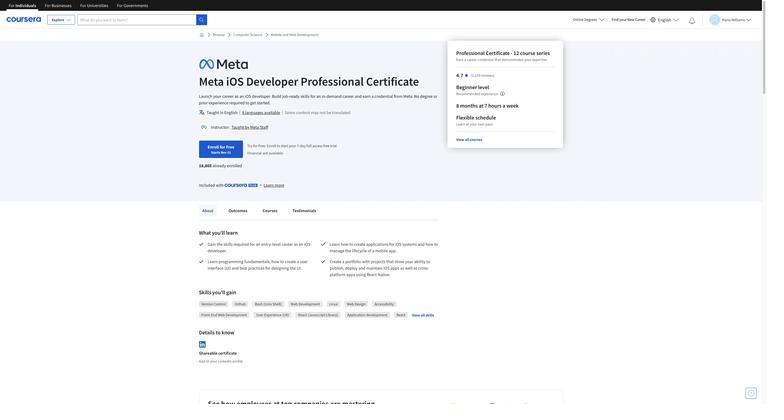 Task type: describe. For each thing, give the bounding box(es) containing it.
a left "week"
[[503, 102, 505, 109]]

learn more link
[[264, 182, 284, 188]]

for inside the learn programming fundamentals, how to create a user interface (ui) and best practices for designing the ui.
[[266, 265, 271, 271]]

an left entry-
[[256, 241, 260, 247]]

taught by meta staff link
[[232, 124, 268, 130]]

learn inside flexible schedule learn at your own pace
[[456, 122, 465, 127]]

the inside learn how to create applications for ios systems and how to manage the lifecycle of a mobile app.
[[345, 248, 351, 253]]

beginner level
[[456, 84, 489, 91]]

languages
[[245, 110, 263, 115]]

career inside professional certificate - 12 course series earn a career credential that demonstrates your expertise
[[467, 57, 477, 62]]

you'll for skills
[[212, 289, 225, 296]]

21
[[227, 150, 231, 154]]

for governments
[[117, 3, 148, 8]]

browse link
[[211, 30, 227, 40]]

8 languages available button
[[242, 109, 280, 116]]

cross-
[[418, 265, 429, 271]]

governments
[[124, 3, 148, 8]]

to left know
[[216, 329, 221, 336]]

your right find
[[620, 17, 627, 22]]

react (javascript library)
[[298, 312, 338, 317]]

at inside flexible schedule learn at your own pace
[[466, 122, 469, 127]]

businesses
[[52, 3, 72, 8]]

meta image
[[199, 58, 248, 70]]

using
[[356, 272, 366, 277]]

online
[[573, 17, 584, 22]]

(ux)
[[282, 312, 289, 317]]

shell)
[[273, 302, 282, 306]]

available inside "try for free: enroll to start your 7-day full access free trial financial aid available"
[[269, 151, 283, 156]]

for universities
[[80, 3, 108, 8]]

maria williams
[[722, 17, 745, 22]]

developer. inside gain the skills required for an entry-level career as an ios developer.
[[208, 248, 227, 253]]

gain
[[226, 289, 236, 296]]

explore button
[[47, 15, 75, 25]]

(1,139
[[471, 73, 480, 78]]

to inside create a portfolio with projects that show your ability to publish, deploy and maintain ios apps as well as cross- platform apps using react native.
[[427, 259, 430, 264]]

ios inside create a portfolio with projects that show your ability to publish, deploy and maintain ios apps as well as cross- platform apps using react native.
[[384, 265, 390, 271]]

1 vertical spatial professional
[[301, 74, 364, 89]]

0 horizontal spatial taught
[[207, 110, 219, 115]]

the inside gain the skills required for an entry-level career as an ios developer.
[[217, 241, 223, 247]]

add
[[199, 359, 205, 364]]

1 horizontal spatial level
[[478, 84, 489, 91]]

end
[[211, 312, 217, 317]]

access
[[313, 143, 323, 148]]

launch
[[199, 93, 212, 99]]

to up lifecycle
[[350, 241, 353, 247]]

degrees
[[585, 17, 597, 22]]

credential inside launch your career as an ios developer. build job-ready skills for an in-demand career and earn a credential from meta. no degree or prior experience required to get started.
[[375, 93, 393, 99]]

projects
[[371, 259, 386, 264]]

for for governments
[[117, 3, 123, 8]]

beginner
[[456, 84, 477, 91]]

more
[[275, 182, 284, 188]]

for inside "try for free: enroll to start your 7-day full access free trial financial aid available"
[[253, 143, 258, 148]]

1 vertical spatial development
[[299, 302, 320, 306]]

show notifications image
[[689, 18, 696, 24]]

front-end web development
[[201, 312, 247, 317]]

what
[[199, 229, 211, 236]]

a inside launch your career as an ios developer. build job-ready skills for an in-demand career and earn a credential from meta. no degree or prior experience required to get started.
[[372, 93, 374, 99]]

-
[[511, 50, 513, 56]]

instructor:
[[211, 124, 230, 130]]

started.
[[257, 100, 271, 105]]

learn programming fundamentals, how to create a user interface (ui) and best practices for designing the ui.
[[208, 259, 309, 271]]

react inside create a portfolio with projects that show your ability to publish, deploy and maintain ios apps as well as cross- platform apps using react native.
[[367, 272, 377, 277]]

career up 'taught in english'
[[222, 93, 234, 99]]

view all courses link
[[456, 137, 482, 142]]

0 vertical spatial at
[[479, 102, 484, 109]]

or
[[434, 93, 438, 99]]

professional inside professional certificate - 12 course series earn a career credential that demonstrates your expertise
[[456, 50, 485, 56]]

a inside the learn programming fundamentals, how to create a user interface (ui) and best practices for designing the ui.
[[297, 259, 299, 264]]

lifecycle
[[352, 248, 367, 253]]

online degrees button
[[569, 14, 609, 25]]

1 vertical spatial meta
[[250, 124, 259, 130]]

that inside professional certificate - 12 course series earn a career credential that demonstrates your expertise
[[495, 57, 501, 62]]

browse
[[213, 32, 225, 37]]

1 vertical spatial taught
[[232, 124, 244, 130]]

included
[[199, 182, 215, 188]]

application
[[347, 312, 366, 317]]

be
[[327, 110, 331, 115]]

application development
[[347, 312, 387, 317]]

start
[[281, 143, 288, 148]]

courses link
[[259, 205, 281, 217]]

for inside enroll for free starts nov 21
[[220, 144, 225, 150]]

a inside learn how to create applications for ios systems and how to manage the lifecycle of a mobile app.
[[372, 248, 374, 253]]

financial
[[247, 151, 262, 156]]

to inside launch your career as an ios developer. build job-ready skills for an in-demand career and earn a credential from meta. no degree or prior experience required to get started.
[[246, 100, 249, 105]]

gain the skills required for an entry-level career as an ios developer.
[[208, 241, 311, 253]]

hours
[[488, 102, 502, 109]]

how inside the learn programming fundamentals, how to create a user interface (ui) and best practices for designing the ui.
[[272, 259, 279, 264]]

web right end
[[218, 312, 225, 317]]

free
[[226, 144, 234, 150]]

shareable certificate
[[199, 350, 237, 356]]

web right shell)
[[291, 302, 298, 306]]

computer science
[[234, 32, 262, 37]]

design
[[355, 302, 366, 306]]

skills for gain the skills required for an entry-level career as an ios developer.
[[224, 241, 233, 247]]

online degrees
[[573, 17, 597, 22]]

view all skills
[[412, 313, 434, 318]]

prior
[[199, 100, 208, 105]]

explore
[[52, 17, 64, 22]]

to right add
[[206, 359, 209, 364]]

your inside "try for free: enroll to start your 7-day full access free trial financial aid available"
[[289, 143, 296, 148]]

0 vertical spatial with
[[216, 182, 224, 188]]

get
[[250, 100, 256, 105]]

maria williams button
[[703, 14, 751, 25]]

enrolled
[[227, 163, 242, 168]]

view all courses
[[456, 137, 482, 142]]

new
[[628, 17, 635, 22]]

no
[[414, 93, 419, 99]]

create inside the learn programming fundamentals, how to create a user interface (ui) and best practices for designing the ui.
[[285, 259, 296, 264]]

7
[[485, 102, 487, 109]]

full
[[307, 143, 312, 148]]

0 vertical spatial apps
[[391, 265, 399, 271]]

courses
[[470, 137, 482, 142]]

what you'll learn
[[199, 229, 238, 236]]

your inside professional certificate - 12 course series earn a career credential that demonstrates your expertise
[[524, 57, 532, 62]]

create inside learn how to create applications for ios systems and how to manage the lifecycle of a mobile app.
[[354, 241, 365, 247]]

required inside gain the skills required for an entry-level career as an ios developer.
[[234, 241, 249, 247]]

free
[[324, 143, 330, 148]]

8 months at 7 hours a week
[[456, 102, 519, 109]]

to inside "try for free: enroll to start your 7-day full access free trial financial aid available"
[[277, 143, 280, 148]]

and inside the learn programming fundamentals, how to create a user interface (ui) and best practices for designing the ui.
[[232, 265, 239, 271]]

coursera image
[[7, 15, 41, 24]]

8 for 8 months at 7 hours a week
[[456, 102, 459, 109]]

systems
[[403, 241, 417, 247]]

enroll inside enroll for free starts nov 21
[[208, 144, 219, 150]]

for for individuals
[[9, 3, 15, 8]]

build
[[272, 93, 281, 99]]

computer science link
[[231, 30, 265, 40]]

computer
[[234, 32, 250, 37]]

ios down the meta image
[[226, 74, 244, 89]]

content
[[296, 110, 310, 115]]

for for universities
[[80, 3, 86, 8]]

an up the 8 languages available button
[[239, 93, 244, 99]]

platform
[[330, 272, 346, 277]]

skills for view all skills
[[426, 313, 434, 318]]

earn
[[456, 57, 464, 62]]

and inside create a portfolio with projects that show your ability to publish, deploy and maintain ios apps as well as cross- platform apps using react native.
[[359, 265, 366, 271]]

flexible
[[456, 114, 474, 121]]

learn inside • learn more
[[264, 182, 274, 188]]

maintain
[[366, 265, 383, 271]]

web right mobile
[[289, 32, 296, 37]]

aid
[[263, 151, 268, 156]]

all for courses
[[465, 137, 469, 142]]

information about difficulty level pre-requisites. image
[[501, 92, 505, 96]]



Task type: locate. For each thing, give the bounding box(es) containing it.
all
[[465, 137, 469, 142], [421, 313, 425, 318]]

development for mobile and web development
[[297, 32, 319, 37]]

3 for from the left
[[80, 3, 86, 8]]

1 horizontal spatial taught
[[232, 124, 244, 130]]

ios up app.
[[395, 241, 402, 247]]

career right demand
[[343, 93, 354, 99]]

as right well
[[414, 265, 418, 271]]

8 inside button
[[242, 110, 244, 115]]

experience up in
[[209, 100, 228, 105]]

1 vertical spatial create
[[285, 259, 296, 264]]

to left get
[[246, 100, 249, 105]]

you'll for what
[[212, 229, 225, 236]]

williams
[[732, 17, 745, 22]]

skills you'll gain
[[199, 289, 236, 296]]

in
[[220, 110, 223, 115]]

1 horizontal spatial all
[[465, 137, 469, 142]]

•
[[260, 182, 262, 188]]

your down the course
[[524, 57, 532, 62]]

a right earn
[[464, 57, 466, 62]]

mobile and web development link
[[269, 30, 321, 40]]

reviews)
[[481, 73, 495, 78]]

the right the manage
[[345, 248, 351, 253]]

0 vertical spatial taught
[[207, 110, 219, 115]]

that left show
[[386, 259, 394, 264]]

english
[[658, 17, 672, 22], [224, 110, 238, 115]]

how
[[341, 241, 349, 247], [426, 241, 434, 247], [272, 259, 279, 264]]

skills inside launch your career as an ios developer. build job-ready skills for an in-demand career and earn a credential from meta. no degree or prior experience required to get started.
[[301, 93, 310, 99]]

you'll up gain
[[212, 229, 225, 236]]

None search field
[[77, 14, 207, 25]]

0 horizontal spatial experience
[[209, 100, 228, 105]]

1 vertical spatial available
[[269, 151, 283, 156]]

0 horizontal spatial the
[[217, 241, 223, 247]]

ios inside learn how to create applications for ios systems and how to manage the lifecycle of a mobile app.
[[395, 241, 402, 247]]

2 for from the left
[[45, 3, 51, 8]]

react down web development
[[298, 312, 307, 317]]

0 vertical spatial professional
[[456, 50, 485, 56]]

1 horizontal spatial professional
[[456, 50, 485, 56]]

0 horizontal spatial apps
[[346, 272, 355, 277]]

1 horizontal spatial developer.
[[252, 93, 271, 99]]

included with
[[199, 182, 225, 188]]

your right launch
[[213, 93, 221, 99]]

level inside gain the skills required for an entry-level career as an ios developer.
[[272, 241, 281, 247]]

ios up get
[[245, 93, 251, 99]]

0 horizontal spatial credential
[[375, 93, 393, 99]]

for left entry-
[[250, 241, 255, 247]]

What do you want to learn? text field
[[77, 14, 196, 25]]

1 vertical spatial experience
[[209, 100, 228, 105]]

home image
[[200, 33, 204, 37]]

how right systems at the right bottom of page
[[426, 241, 434, 247]]

developer
[[246, 74, 298, 89]]

taught left in
[[207, 110, 219, 115]]

taught in english
[[207, 110, 238, 115]]

2 horizontal spatial the
[[345, 248, 351, 253]]

0 horizontal spatial create
[[285, 259, 296, 264]]

0 vertical spatial credential
[[478, 57, 494, 62]]

1 horizontal spatial with
[[362, 259, 370, 264]]

maria
[[722, 17, 731, 22]]

1 vertical spatial with
[[362, 259, 370, 264]]

library)
[[326, 312, 338, 317]]

development for front-end web development
[[226, 312, 247, 317]]

developer.
[[252, 93, 271, 99], [208, 248, 227, 253]]

a left user
[[297, 259, 299, 264]]

apps down deploy
[[346, 272, 355, 277]]

from
[[394, 93, 403, 99]]

at left 7
[[479, 102, 484, 109]]

bash
[[255, 302, 263, 306]]

required down learn
[[234, 241, 249, 247]]

development
[[366, 312, 387, 317]]

apps down show
[[391, 265, 399, 271]]

how up the designing at bottom left
[[272, 259, 279, 264]]

and right systems at the right bottom of page
[[418, 241, 425, 247]]

learn down flexible
[[456, 122, 465, 127]]

user
[[300, 259, 308, 264]]

version control
[[201, 302, 226, 306]]

demand
[[327, 93, 342, 99]]

1 vertical spatial the
[[345, 248, 351, 253]]

some
[[285, 110, 295, 115]]

for left universities
[[80, 3, 86, 8]]

find
[[612, 17, 619, 22]]

applications
[[366, 241, 389, 247]]

career right entry-
[[282, 241, 293, 247]]

all for skills
[[421, 313, 425, 318]]

details to know
[[199, 329, 234, 336]]

job-
[[282, 93, 290, 99]]

your up well
[[405, 259, 413, 264]]

0 horizontal spatial that
[[386, 259, 394, 264]]

and left earn at the top left of the page
[[355, 93, 362, 99]]

available
[[264, 110, 280, 115], [269, 151, 283, 156]]

create
[[330, 259, 342, 264]]

your left own
[[470, 122, 477, 127]]

find your new career link
[[609, 16, 649, 23]]

react for react (javascript library)
[[298, 312, 307, 317]]

credential inside professional certificate - 12 course series earn a career credential that demonstrates your expertise
[[478, 57, 494, 62]]

enroll right free:
[[267, 143, 276, 148]]

all inside button
[[421, 313, 425, 318]]

meta right by
[[250, 124, 259, 130]]

by
[[245, 124, 249, 130]]

linux
[[329, 302, 338, 306]]

view for view all courses
[[456, 137, 464, 142]]

english right in
[[224, 110, 238, 115]]

launch your career as an ios developer. build job-ready skills for an in-demand career and earn a credential from meta. no degree or prior experience required to get started.
[[199, 93, 438, 105]]

0 horizontal spatial react
[[298, 312, 307, 317]]

your inside flexible schedule learn at your own pace
[[470, 122, 477, 127]]

1 vertical spatial developer.
[[208, 248, 227, 253]]

details
[[199, 329, 215, 336]]

enroll for free starts nov 21
[[208, 144, 234, 154]]

react left the view all skills
[[397, 312, 405, 317]]

0 vertical spatial meta
[[199, 74, 224, 89]]

experience
[[481, 91, 498, 96], [209, 100, 228, 105]]

1 horizontal spatial the
[[290, 265, 296, 271]]

certificate up from
[[366, 74, 419, 89]]

view for view all skills
[[412, 313, 420, 318]]

view all skills button
[[412, 312, 434, 318]]

you'll up control
[[212, 289, 225, 296]]

1 vertical spatial all
[[421, 313, 425, 318]]

learn inside the learn programming fundamentals, how to create a user interface (ui) and best practices for designing the ui.
[[208, 259, 218, 264]]

for left governments
[[117, 3, 123, 8]]

1 vertical spatial 8
[[242, 110, 244, 115]]

(ui)
[[224, 265, 231, 271]]

for left in-
[[310, 93, 316, 99]]

0 vertical spatial developer.
[[252, 93, 271, 99]]

professional up demand
[[301, 74, 364, 89]]

1 horizontal spatial 8
[[456, 102, 459, 109]]

1 horizontal spatial english
[[658, 17, 672, 22]]

0 vertical spatial you'll
[[212, 229, 225, 236]]

deploy
[[345, 265, 358, 271]]

1 horizontal spatial apps
[[391, 265, 399, 271]]

with inside create a portfolio with projects that show your ability to publish, deploy and maintain ios apps as well as cross- platform apps using react native.
[[362, 259, 370, 264]]

entry-
[[261, 241, 272, 247]]

a right create
[[342, 259, 345, 264]]

a right "of"
[[372, 248, 374, 253]]

certificate left -
[[486, 50, 510, 56]]

ios inside gain the skills required for an entry-level career as an ios developer.
[[304, 241, 311, 247]]

0 vertical spatial 8
[[456, 102, 459, 109]]

1 for from the left
[[9, 3, 15, 8]]

0 vertical spatial skills
[[301, 93, 310, 99]]

react down maintain
[[367, 272, 377, 277]]

learn right •
[[264, 182, 274, 188]]

developer. up started.
[[252, 93, 271, 99]]

0 vertical spatial english
[[658, 17, 672, 22]]

1 vertical spatial at
[[466, 122, 469, 127]]

2 vertical spatial the
[[290, 265, 296, 271]]

0 horizontal spatial at
[[466, 122, 469, 127]]

react for react
[[397, 312, 405, 317]]

0 vertical spatial view
[[456, 137, 464, 142]]

0 horizontal spatial professional
[[301, 74, 364, 89]]

a right earn at the top left of the page
[[372, 93, 374, 99]]

to right systems at the right bottom of page
[[434, 241, 438, 247]]

0 vertical spatial required
[[229, 100, 245, 105]]

2 horizontal spatial skills
[[426, 313, 434, 318]]

8
[[456, 102, 459, 109], [242, 110, 244, 115]]

how up the manage
[[341, 241, 349, 247]]

1 horizontal spatial view
[[456, 137, 464, 142]]

mobile
[[375, 248, 388, 253]]

as left well
[[400, 265, 404, 271]]

an up user
[[299, 241, 303, 247]]

0 horizontal spatial certificate
[[366, 74, 419, 89]]

1 horizontal spatial that
[[495, 57, 501, 62]]

0 horizontal spatial developer.
[[208, 248, 227, 253]]

available down started.
[[264, 110, 280, 115]]

(1,139 reviews)
[[471, 73, 495, 78]]

1 horizontal spatial credential
[[478, 57, 494, 62]]

0 horizontal spatial level
[[272, 241, 281, 247]]

as inside gain the skills required for an entry-level career as an ios developer.
[[294, 241, 298, 247]]

for inside gain the skills required for an entry-level career as an ios developer.
[[250, 241, 255, 247]]

for inside learn how to create applications for ios systems and how to manage the lifecycle of a mobile app.
[[389, 241, 395, 247]]

experience
[[264, 312, 282, 317]]

translated
[[332, 110, 351, 115]]

level up the designing at bottom left
[[272, 241, 281, 247]]

create up the designing at bottom left
[[285, 259, 296, 264]]

experience up 8 months at 7 hours a week
[[481, 91, 498, 96]]

to up the designing at bottom left
[[280, 259, 284, 264]]

and up using
[[359, 265, 366, 271]]

an left in-
[[316, 93, 321, 99]]

required left get
[[229, 100, 245, 105]]

certificate inside professional certificate - 12 course series earn a career credential that demonstrates your expertise
[[486, 50, 510, 56]]

view inside button
[[412, 313, 420, 318]]

the left ui.
[[290, 265, 296, 271]]

0 vertical spatial create
[[354, 241, 365, 247]]

0 vertical spatial available
[[264, 110, 280, 115]]

4 for from the left
[[117, 3, 123, 8]]

with right included
[[216, 182, 224, 188]]

to inside the learn programming fundamentals, how to create a user interface (ui) and best practices for designing the ui.
[[280, 259, 284, 264]]

programming
[[219, 259, 244, 264]]

0 vertical spatial the
[[217, 241, 223, 247]]

0 horizontal spatial all
[[421, 313, 425, 318]]

to left start
[[277, 143, 280, 148]]

day
[[300, 143, 306, 148]]

1 vertical spatial view
[[412, 313, 420, 318]]

(unix
[[264, 302, 272, 306]]

required inside launch your career as an ios developer. build job-ready skills for an in-demand career and earn a credential from meta. no degree or prior experience required to get started.
[[229, 100, 245, 105]]

may
[[311, 110, 319, 115]]

taught
[[207, 110, 219, 115], [232, 124, 244, 130]]

free:
[[258, 143, 266, 148]]

your inside launch your career as an ios developer. build job-ready skills for an in-demand career and earn a credential from meta. no degree or prior experience required to get started.
[[213, 93, 221, 99]]

your
[[620, 17, 627, 22], [524, 57, 532, 62], [213, 93, 221, 99], [470, 122, 477, 127], [289, 143, 296, 148], [405, 259, 413, 264], [210, 359, 217, 364]]

1 vertical spatial level
[[272, 241, 281, 247]]

2 vertical spatial development
[[226, 312, 247, 317]]

credential up reviews)
[[478, 57, 494, 62]]

1 vertical spatial that
[[386, 259, 394, 264]]

0 horizontal spatial view
[[412, 313, 420, 318]]

and inside launch your career as an ios developer. build job-ready skills for an in-demand career and earn a credential from meta. no degree or prior experience required to get started.
[[355, 93, 362, 99]]

12
[[514, 50, 519, 56]]

for left individuals
[[9, 3, 15, 8]]

months
[[460, 102, 478, 109]]

credential left from
[[375, 93, 393, 99]]

for up app.
[[389, 241, 395, 247]]

0 horizontal spatial meta
[[199, 74, 224, 89]]

earn
[[363, 93, 371, 99]]

1 horizontal spatial at
[[479, 102, 484, 109]]

financial aid available button
[[247, 151, 283, 156]]

skills inside gain the skills required for an entry-level career as an ios developer.
[[224, 241, 233, 247]]

enroll up starts
[[208, 144, 219, 150]]

ready
[[290, 93, 300, 99]]

your inside create a portfolio with projects that show your ability to publish, deploy and maintain ios apps as well as cross- platform apps using react native.
[[405, 259, 413, 264]]

a inside create a portfolio with projects that show your ability to publish, deploy and maintain ios apps as well as cross- platform apps using react native.
[[342, 259, 345, 264]]

coursera enterprise logos image
[[442, 403, 551, 404]]

4.7
[[456, 72, 463, 79]]

0 horizontal spatial how
[[272, 259, 279, 264]]

1 horizontal spatial enroll
[[267, 143, 276, 148]]

for left businesses at the top left
[[45, 3, 51, 8]]

for
[[9, 3, 15, 8], [45, 3, 51, 8], [80, 3, 86, 8], [117, 3, 123, 8]]

the inside the learn programming fundamentals, how to create a user interface (ui) and best practices for designing the ui.
[[290, 265, 296, 271]]

and
[[283, 32, 289, 37], [355, 93, 362, 99], [418, 241, 425, 247], [232, 265, 239, 271], [359, 265, 366, 271]]

try for free: enroll to start your 7-day full access free trial financial aid available
[[247, 143, 337, 156]]

with up maintain
[[362, 259, 370, 264]]

1 horizontal spatial meta
[[250, 124, 259, 130]]

help center image
[[748, 390, 755, 396]]

meta ios developer professional certificate
[[199, 74, 419, 89]]

available inside button
[[264, 110, 280, 115]]

coursera plus image
[[225, 184, 258, 187]]

18,865 already enrolled
[[199, 163, 242, 168]]

8 left languages
[[242, 110, 244, 115]]

and right mobile
[[283, 32, 289, 37]]

ios up native. at the bottom of page
[[384, 265, 390, 271]]

1 horizontal spatial create
[[354, 241, 365, 247]]

ui.
[[297, 265, 302, 271]]

0 horizontal spatial english
[[224, 110, 238, 115]]

a inside professional certificate - 12 course series earn a career credential that demonstrates your expertise
[[464, 57, 466, 62]]

career inside gain the skills required for an entry-level career as an ios developer.
[[282, 241, 293, 247]]

science
[[250, 32, 262, 37]]

at down flexible
[[466, 122, 469, 127]]

2 horizontal spatial react
[[397, 312, 405, 317]]

english inside button
[[658, 17, 672, 22]]

available right the aid
[[269, 151, 283, 156]]

8 left months
[[456, 102, 459, 109]]

find your new career
[[612, 17, 646, 22]]

universities
[[87, 3, 108, 8]]

starts
[[211, 150, 220, 154]]

as up ui.
[[294, 241, 298, 247]]

about link
[[199, 205, 217, 217]]

ios up user
[[304, 241, 311, 247]]

english right career on the top right of the page
[[658, 17, 672, 22]]

course
[[520, 50, 535, 56]]

learn how to create applications for ios systems and how to manage the lifecycle of a mobile app.
[[330, 241, 439, 253]]

of
[[368, 248, 371, 253]]

1 vertical spatial required
[[234, 241, 249, 247]]

0 vertical spatial development
[[297, 32, 319, 37]]

ios inside launch your career as an ios developer. build job-ready skills for an in-demand career and earn a credential from meta. no degree or prior experience required to get started.
[[245, 93, 251, 99]]

skills inside button
[[426, 313, 434, 318]]

1 vertical spatial credential
[[375, 93, 393, 99]]

that inside create a portfolio with projects that show your ability to publish, deploy and maintain ios apps as well as cross- platform apps using react native.
[[386, 259, 394, 264]]

create up lifecycle
[[354, 241, 365, 247]]

1 vertical spatial apps
[[346, 272, 355, 277]]

developer. inside launch your career as an ios developer. build job-ready skills for an in-demand career and earn a credential from meta. no degree or prior experience required to get started.
[[252, 93, 271, 99]]

0 vertical spatial that
[[495, 57, 501, 62]]

career right earn
[[467, 57, 477, 62]]

enroll inside "try for free: enroll to start your 7-day full access free trial financial aid available"
[[267, 143, 276, 148]]

banner navigation
[[4, 0, 152, 15]]

1 vertical spatial skills
[[224, 241, 233, 247]]

linkedin
[[218, 359, 232, 364]]

taught by meta staff image
[[200, 123, 208, 131]]

your left 7-
[[289, 143, 296, 148]]

1 horizontal spatial how
[[341, 241, 349, 247]]

0 vertical spatial all
[[465, 137, 469, 142]]

1 vertical spatial english
[[224, 110, 238, 115]]

as inside launch your career as an ios developer. build job-ready skills for an in-demand career and earn a credential from meta. no degree or prior experience required to get started.
[[235, 93, 239, 99]]

series
[[536, 50, 550, 56]]

0 horizontal spatial skills
[[224, 241, 233, 247]]

0 vertical spatial experience
[[481, 91, 498, 96]]

2 vertical spatial skills
[[426, 313, 434, 318]]

profile
[[233, 359, 243, 364]]

0 horizontal spatial enroll
[[208, 144, 219, 150]]

0 horizontal spatial with
[[216, 182, 224, 188]]

developer. down gain
[[208, 248, 227, 253]]

learn inside learn how to create applications for ios systems and how to manage the lifecycle of a mobile app.
[[330, 241, 340, 247]]

outcomes link
[[225, 205, 251, 217]]

week
[[506, 102, 519, 109]]

0 vertical spatial certificate
[[486, 50, 510, 56]]

add to your linkedin profile
[[199, 359, 243, 364]]

that left demonstrates
[[495, 57, 501, 62]]

1 horizontal spatial experience
[[481, 91, 498, 96]]

learn up "interface"
[[208, 259, 218, 264]]

as up 'taught in english'
[[235, 93, 239, 99]]

1 horizontal spatial skills
[[301, 93, 310, 99]]

and inside learn how to create applications for ios systems and how to manage the lifecycle of a mobile app.
[[418, 241, 425, 247]]

1 horizontal spatial certificate
[[486, 50, 510, 56]]

1 horizontal spatial react
[[367, 272, 377, 277]]

experience inside launch your career as an ios developer. build job-ready skills for an in-demand career and earn a credential from meta. no degree or prior experience required to get started.
[[209, 100, 228, 105]]

already
[[213, 163, 226, 168]]

1 vertical spatial you'll
[[212, 289, 225, 296]]

your down shareable certificate
[[210, 359, 217, 364]]

0 horizontal spatial 8
[[242, 110, 244, 115]]

2 horizontal spatial how
[[426, 241, 434, 247]]

0 vertical spatial level
[[478, 84, 489, 91]]

know
[[222, 329, 234, 336]]

8 for 8 languages available
[[242, 110, 244, 115]]

1 vertical spatial certificate
[[366, 74, 419, 89]]

english button
[[649, 11, 681, 28]]

to up cross-
[[427, 259, 430, 264]]

create a portfolio with projects that show your ability to publish, deploy and maintain ios apps as well as cross- platform apps using react native.
[[330, 259, 431, 277]]

web left design at left
[[347, 302, 354, 306]]

level up recommended experience
[[478, 84, 489, 91]]

for for businesses
[[45, 3, 51, 8]]

and right (ui)
[[232, 265, 239, 271]]

for inside launch your career as an ios developer. build job-ready skills for an in-demand career and earn a credential from meta. no degree or prior experience required to get started.
[[310, 93, 316, 99]]



Task type: vqa. For each thing, say whether or not it's contained in the screenshot.
Show notifications 'icon'
yes



